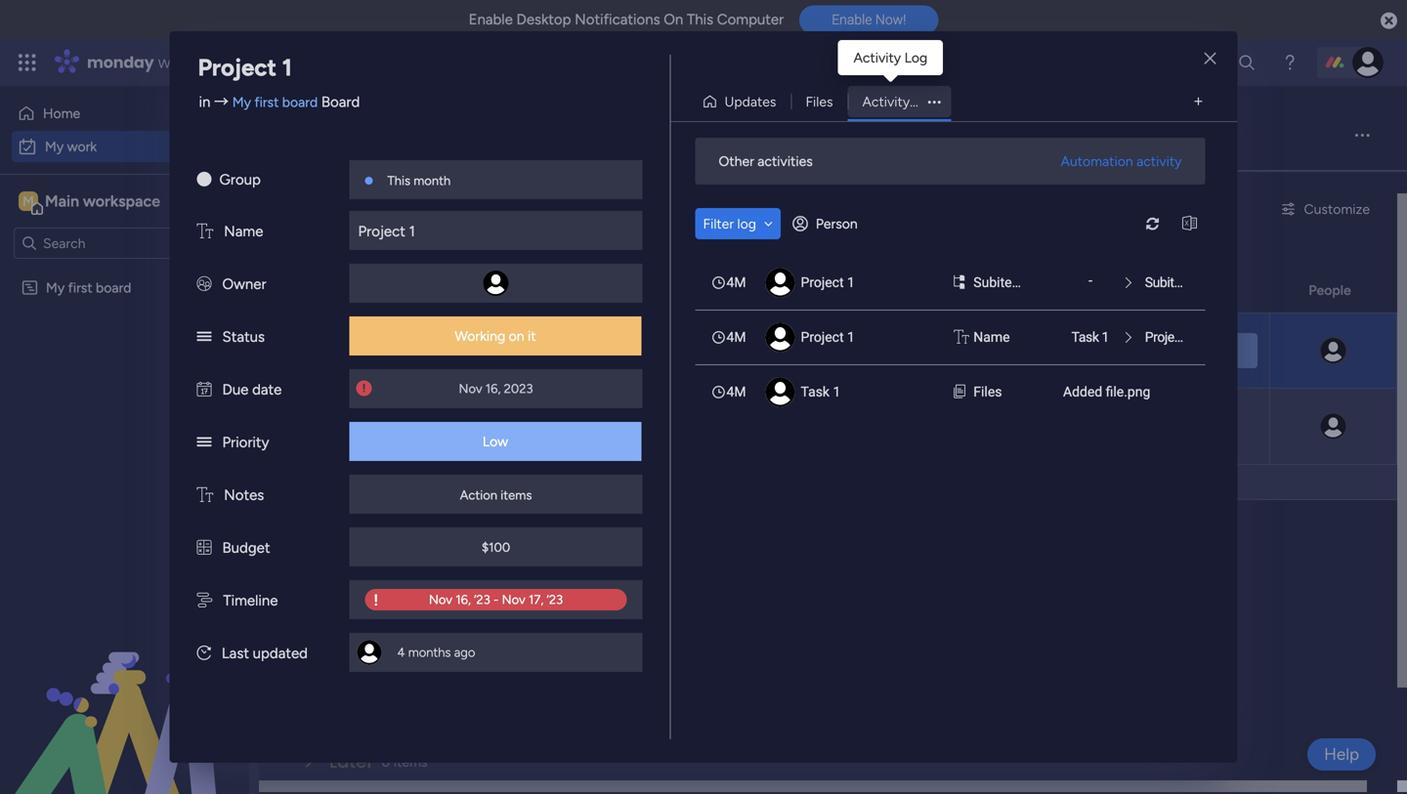 Task type: locate. For each thing, give the bounding box(es) containing it.
work inside option
[[67, 138, 97, 155]]

0
[[424, 613, 433, 630], [382, 754, 390, 771]]

1 this month button from the top
[[431, 322, 510, 343]]

list box containing 4m
[[696, 255, 1206, 419]]

enable for enable desktop notifications on this computer
[[469, 11, 513, 28]]

my inside option
[[45, 138, 64, 155]]

this month for second this month button from the top
[[436, 400, 505, 417]]

v2 multiple person column image
[[197, 276, 212, 293]]

1 horizontal spatial files
[[974, 384, 1002, 400]]

m
[[23, 193, 34, 210]]

0 horizontal spatial subitem
[[349, 429, 408, 447]]

updates
[[725, 93, 777, 110]]

option
[[0, 270, 249, 274]]

month up filter dashboard by text search field
[[414, 173, 451, 189]]

on up project 1 button
[[509, 328, 525, 345]]

0 vertical spatial my first board
[[46, 280, 131, 296]]

workspace
[[83, 192, 160, 211]]

dapulse text column image
[[954, 327, 970, 348], [197, 487, 213, 504]]

work down home
[[67, 138, 97, 155]]

workspace selection element
[[19, 190, 163, 215]]

files inside files button
[[806, 93, 833, 110]]

main workspace
[[45, 192, 160, 211]]

task 1 up the added
[[1072, 329, 1110, 346]]

work right the "monday"
[[158, 51, 193, 73]]

2 4m from the top
[[727, 329, 746, 346]]

management
[[197, 51, 304, 73]]

0 horizontal spatial low
[[483, 434, 508, 450]]

0 vertical spatial this month
[[388, 173, 451, 189]]

my down home
[[45, 138, 64, 155]]

name for dapulse text column icon for name
[[974, 329, 1010, 346]]

items up ago
[[436, 613, 470, 630]]

nov inside project 1 dialog
[[459, 381, 483, 397]]

subitem
[[1145, 275, 1193, 291], [349, 429, 408, 447]]

log
[[738, 216, 757, 232]]

0 vertical spatial my first board button
[[320, 322, 417, 343]]

2 this month button from the top
[[431, 398, 510, 419]]

status inside project 1 dialog
[[222, 328, 265, 346]]

enable for enable now!
[[832, 11, 872, 28]]

files right v2 file column image
[[974, 384, 1002, 400]]

1 vertical spatial dapulse text column image
[[197, 487, 213, 504]]

1 my first board button from the top
[[320, 322, 417, 343]]

1 vertical spatial this month button
[[431, 398, 510, 419]]

my inside in → my first board board
[[232, 94, 251, 110]]

0 horizontal spatial 16,
[[486, 381, 501, 397]]

activity log down now!
[[854, 49, 928, 66]]

first
[[255, 94, 279, 110], [68, 280, 92, 296], [348, 324, 372, 341], [348, 400, 372, 417]]

1 vertical spatial status
[[222, 328, 265, 346]]

monday
[[87, 51, 154, 73]]

priority down export to excel image at the top right
[[1168, 282, 1214, 299]]

board down search in workspace field
[[96, 280, 131, 296]]

this month button right 1 button
[[431, 398, 510, 419]]

0 horizontal spatial files
[[806, 93, 833, 110]]

my first board down v2 overdue deadline image in the left of the page
[[326, 400, 411, 417]]

3 4m from the top
[[727, 384, 746, 400]]

dates
[[373, 281, 425, 305]]

v2 pulse updated log image
[[197, 645, 211, 663]]

files inside list box
[[974, 384, 1002, 400]]

activity log inside activity log button
[[863, 93, 937, 110]]

0 vertical spatial 4m
[[727, 275, 746, 291]]

4m for files
[[727, 384, 746, 400]]

first down past
[[348, 324, 372, 341]]

list box inside project 1 dialog
[[696, 255, 1206, 419]]

my first board down search in workspace field
[[46, 280, 131, 296]]

this month button
[[431, 322, 510, 343], [431, 398, 510, 419]]

16, right 1 button
[[486, 381, 501, 397]]

1 vertical spatial low
[[483, 434, 508, 450]]

my right →
[[232, 94, 251, 110]]

enable
[[469, 11, 513, 28], [832, 11, 872, 28]]

1 vertical spatial my first board button
[[320, 398, 417, 419]]

16, inside project 1 dialog
[[486, 381, 501, 397]]

status right v2 status image
[[222, 328, 265, 346]]

0 horizontal spatial working
[[455, 328, 506, 345]]

project inside button
[[530, 400, 574, 417]]

this month button down 2
[[431, 322, 510, 343]]

it up the added
[[1074, 343, 1082, 359]]

4m
[[727, 275, 746, 291], [727, 329, 746, 346], [727, 384, 746, 400]]

1 vertical spatial priority
[[222, 434, 269, 452]]

project 1 button
[[524, 398, 589, 419]]

customize button
[[1273, 194, 1378, 225]]

work
[[341, 113, 419, 156]]

list box
[[696, 255, 1206, 419]]

subitem 1 inside list box
[[1145, 275, 1203, 291]]

group
[[219, 171, 261, 189]]

2023 up project 1 button
[[504, 381, 533, 397]]

activity inside button
[[863, 93, 910, 110]]

item right the new in the top of the page
[[328, 201, 356, 218]]

0 horizontal spatial nov
[[459, 381, 483, 397]]

board left 'board'
[[282, 94, 318, 110]]

1 vertical spatial 4m
[[727, 329, 746, 346]]

column header
[[813, 274, 966, 307]]

last updated
[[222, 645, 308, 663]]

0 vertical spatial 2023
[[897, 343, 926, 359]]

working on it up the added
[[1001, 343, 1082, 359]]

my work
[[45, 138, 97, 155]]

task
[[1072, 329, 1099, 346], [801, 384, 830, 400]]

16,
[[879, 343, 894, 359], [486, 381, 501, 397]]

+
[[320, 475, 328, 491]]

board inside list box
[[96, 280, 131, 296]]

work for my
[[67, 138, 97, 155]]

monday marketplace image
[[1190, 53, 1209, 72]]

0 horizontal spatial name
[[224, 223, 263, 240]]

project 1 inside button
[[530, 400, 583, 417]]

1 horizontal spatial enable
[[832, 11, 872, 28]]

files up 'activities' at the top
[[806, 93, 833, 110]]

1 horizontal spatial task 1
[[1072, 329, 1110, 346]]

1 horizontal spatial priority
[[1168, 282, 1214, 299]]

today
[[329, 539, 385, 564]]

1 vertical spatial log
[[914, 93, 937, 110]]

1 horizontal spatial nov
[[852, 343, 876, 359]]

0 horizontal spatial 2023
[[504, 381, 533, 397]]

items inside later 0 items
[[394, 754, 428, 771]]

0 vertical spatial dapulse text column image
[[954, 327, 970, 348]]

month left project 1 button
[[465, 400, 505, 417]]

my down 'board'
[[288, 113, 333, 156]]

1 horizontal spatial dapulse text column image
[[954, 327, 970, 348]]

desktop
[[517, 11, 571, 28]]

1 vertical spatial item
[[360, 475, 388, 491]]

items inside project 1 dialog
[[501, 488, 532, 503]]

0 horizontal spatial nov 16, 2023
[[459, 381, 533, 397]]

dapulse timeline column image
[[197, 592, 212, 610]]

select product image
[[18, 53, 37, 72]]

v2 overdue deadline image
[[820, 342, 836, 360]]

name inside list box
[[974, 329, 1010, 346]]

my work link
[[12, 131, 238, 162]]

0 horizontal spatial dapulse text column image
[[197, 487, 213, 504]]

2 enable from the left
[[832, 11, 872, 28]]

low
[[1181, 343, 1207, 359], [483, 434, 508, 450]]

items right 2
[[443, 285, 477, 302]]

1 horizontal spatial 16,
[[879, 343, 894, 359]]

my down search in workspace field
[[46, 280, 65, 296]]

0 horizontal spatial work
[[67, 138, 97, 155]]

0 horizontal spatial task 1
[[801, 384, 841, 400]]

working down subitems at right
[[1001, 343, 1052, 359]]

my first board
[[46, 280, 131, 296], [326, 324, 411, 341], [326, 400, 411, 417]]

1 horizontal spatial status
[[1018, 282, 1058, 299]]

0 horizontal spatial it
[[528, 328, 536, 345]]

my up add
[[326, 400, 344, 417]]

1 vertical spatial 2023
[[504, 381, 533, 397]]

1 vertical spatial work
[[67, 138, 97, 155]]

2 vertical spatial month
[[465, 400, 505, 417]]

1 vertical spatial this month
[[436, 324, 505, 341]]

filter
[[703, 216, 734, 232]]

this right on
[[687, 11, 714, 28]]

in → my first board board
[[199, 93, 360, 111]]

0 vertical spatial nov
[[852, 343, 876, 359]]

first down search in workspace field
[[68, 280, 92, 296]]

computer
[[717, 11, 784, 28]]

first down management
[[255, 94, 279, 110]]

working on it up project 1 button
[[455, 328, 536, 345]]

nov 16, 2023 up project 1 button
[[459, 381, 533, 397]]

status right v2 subtasks column small icon
[[1018, 282, 1058, 299]]

0 horizontal spatial enable
[[469, 11, 513, 28]]

subitem inside list box
[[1145, 275, 1193, 291]]

0 horizontal spatial priority
[[222, 434, 269, 452]]

0 horizontal spatial 0
[[382, 754, 390, 771]]

2023 right v2 overdue deadline icon
[[897, 343, 926, 359]]

1 horizontal spatial 0
[[424, 613, 433, 630]]

activity log
[[854, 49, 928, 66], [863, 93, 937, 110]]

0 vertical spatial work
[[158, 51, 193, 73]]

1 vertical spatial nov 16, 2023
[[459, 381, 533, 397]]

past
[[329, 281, 368, 305]]

0 vertical spatial this month button
[[431, 322, 510, 343]]

0 horizontal spatial item
[[328, 201, 356, 218]]

1 vertical spatial task
[[801, 384, 830, 400]]

name down subitems at right
[[974, 329, 1010, 346]]

files
[[806, 93, 833, 110], [974, 384, 1002, 400]]

task up the added
[[1072, 329, 1099, 346]]

subitem 1 down export to excel image at the top right
[[1145, 275, 1203, 291]]

home option
[[12, 98, 238, 129]]

0 horizontal spatial status
[[222, 328, 265, 346]]

0 vertical spatial files
[[806, 93, 833, 110]]

my first board button
[[320, 322, 417, 343], [320, 398, 417, 419]]

1 horizontal spatial on
[[1055, 343, 1071, 359]]

work for monday
[[158, 51, 193, 73]]

1 vertical spatial files
[[974, 384, 1002, 400]]

0 vertical spatial low
[[1181, 343, 1207, 359]]

1 horizontal spatial subitem 1
[[1145, 275, 1203, 291]]

0 vertical spatial activity log
[[854, 49, 928, 66]]

item right add
[[360, 475, 388, 491]]

2023 inside project 1 dialog
[[504, 381, 533, 397]]

1 vertical spatial name
[[974, 329, 1010, 346]]

nov right 1 button
[[459, 381, 483, 397]]

activity left options image
[[863, 93, 910, 110]]

0 horizontal spatial subitem 1
[[349, 429, 418, 447]]

2 my first board button from the top
[[320, 398, 417, 419]]

task 1 down v2 overdue deadline icon
[[801, 384, 841, 400]]

subitem down v2 overdue deadline image in the left of the page
[[349, 429, 408, 447]]

0 vertical spatial subitem
[[1145, 275, 1193, 291]]

1 horizontal spatial task
[[1072, 329, 1099, 346]]

dapulse text column image for notes
[[197, 487, 213, 504]]

1 4m from the top
[[727, 275, 746, 291]]

this
[[687, 11, 714, 28], [388, 173, 411, 189], [436, 324, 461, 341], [436, 400, 461, 417], [329, 609, 365, 634]]

this week 0 items
[[329, 609, 470, 634]]

status
[[1018, 282, 1058, 299], [222, 328, 265, 346]]

enable left desktop
[[469, 11, 513, 28]]

on inside project 1 dialog
[[509, 328, 525, 345]]

2023 for v2 overdue deadline icon
[[897, 343, 926, 359]]

0 horizontal spatial on
[[509, 328, 525, 345]]

on
[[509, 328, 525, 345], [1055, 343, 1071, 359]]

0 vertical spatial task
[[1072, 329, 1099, 346]]

None search field
[[371, 194, 549, 225]]

1 horizontal spatial work
[[158, 51, 193, 73]]

item
[[328, 201, 356, 218], [360, 475, 388, 491]]

0 vertical spatial 0
[[424, 613, 433, 630]]

1 horizontal spatial 2023
[[897, 343, 926, 359]]

export to excel image
[[1175, 217, 1206, 231]]

this month left project 1 button
[[436, 400, 505, 417]]

project
[[198, 53, 277, 82], [358, 223, 406, 240], [801, 275, 844, 291], [801, 329, 844, 346], [1145, 329, 1186, 346], [326, 352, 376, 371], [530, 400, 574, 417]]

2 vertical spatial my first board
[[326, 400, 411, 417]]

dapulse text column image left notes
[[197, 487, 213, 504]]

1 horizontal spatial nov 16, 2023
[[852, 343, 926, 359]]

1 vertical spatial activity log
[[863, 93, 937, 110]]

dapulse text column image up v2 file column image
[[954, 327, 970, 348]]

priority
[[1168, 282, 1214, 299], [222, 434, 269, 452]]

automation
[[1061, 153, 1134, 170]]

1 horizontal spatial name
[[974, 329, 1010, 346]]

my first board button down past
[[320, 322, 417, 343]]

nov 16, 2023 inside project 1 dialog
[[459, 381, 533, 397]]

activity
[[854, 49, 901, 66], [863, 93, 910, 110]]

0 vertical spatial name
[[224, 223, 263, 240]]

0 vertical spatial 16,
[[879, 343, 894, 359]]

name right dapulse text column image
[[224, 223, 263, 240]]

project 1 dialog
[[0, 0, 1408, 795]]

1 enable from the left
[[469, 11, 513, 28]]

1 vertical spatial month
[[465, 324, 505, 341]]

later
[[329, 750, 374, 775]]

items right action
[[501, 488, 532, 503]]

items
[[443, 285, 477, 302], [501, 488, 532, 503], [436, 613, 470, 630], [394, 754, 428, 771]]

this month down 2
[[436, 324, 505, 341]]

new item button
[[288, 194, 363, 225]]

options image
[[921, 96, 949, 108]]

it up project 1 button
[[528, 328, 536, 345]]

this month
[[388, 173, 451, 189], [436, 324, 505, 341], [436, 400, 505, 417]]

name
[[224, 223, 263, 240], [974, 329, 1010, 346]]

1 vertical spatial activity
[[863, 93, 910, 110]]

log
[[905, 49, 928, 66], [914, 93, 937, 110]]

on up the added
[[1055, 343, 1071, 359]]

items right later
[[394, 754, 428, 771]]

0 horizontal spatial working on it
[[455, 328, 536, 345]]

1 vertical spatial 16,
[[486, 381, 501, 397]]

subitem down refresh image
[[1145, 275, 1193, 291]]

2 vertical spatial 4m
[[727, 384, 746, 400]]

month right 1 button
[[465, 324, 505, 341]]

project 1
[[198, 53, 292, 82], [358, 223, 415, 240], [801, 275, 855, 291], [801, 329, 855, 346], [1145, 329, 1196, 346], [326, 352, 386, 371], [530, 400, 583, 417]]

activity log right files button
[[863, 93, 937, 110]]

subitem 1 down v2 overdue deadline image in the left of the page
[[349, 429, 418, 447]]

0 vertical spatial item
[[328, 201, 356, 218]]

priority right v2 status icon
[[222, 434, 269, 452]]

item inside button
[[328, 201, 356, 218]]

1 horizontal spatial subitem
[[1145, 275, 1193, 291]]

2 vertical spatial this month
[[436, 400, 505, 417]]

enable inside button
[[832, 11, 872, 28]]

1 vertical spatial 0
[[382, 754, 390, 771]]

enable left now!
[[832, 11, 872, 28]]

my first board button up + add item at left
[[320, 398, 417, 419]]

nov 16, 2023
[[852, 343, 926, 359], [459, 381, 533, 397]]

4m for name
[[727, 329, 746, 346]]

this inside project 1 dialog
[[388, 173, 411, 189]]

this month up filter dashboard by text search field
[[388, 173, 451, 189]]

search everything image
[[1238, 53, 1257, 72]]

nov right v2 overdue deadline icon
[[852, 343, 876, 359]]

16, right v2 overdue deadline icon
[[879, 343, 894, 359]]

task down v2 overdue deadline icon
[[801, 384, 830, 400]]

this down work
[[388, 173, 411, 189]]

1 vertical spatial subitem
[[349, 429, 408, 447]]

nov 16, 2023 right v2 overdue deadline icon
[[852, 343, 926, 359]]

nov 16, 2023 for v2 overdue deadline icon
[[852, 343, 926, 359]]

1 vertical spatial nov
[[459, 381, 483, 397]]

0 vertical spatial nov 16, 2023
[[852, 343, 926, 359]]

2023
[[897, 343, 926, 359], [504, 381, 533, 397]]

enable desktop notifications on this computer
[[469, 11, 784, 28]]

my first board link
[[232, 94, 318, 110]]

working right 1 button
[[455, 328, 506, 345]]

nov 16, 2023 for v2 overdue deadline image in the left of the page
[[459, 381, 533, 397]]

my first board down past
[[326, 324, 411, 341]]

first inside my first board list box
[[68, 280, 92, 296]]

0 vertical spatial month
[[414, 173, 451, 189]]

activity down enable now! button
[[854, 49, 901, 66]]

0 up months
[[424, 613, 433, 630]]

0 vertical spatial subitem 1
[[1145, 275, 1203, 291]]

0 right later
[[382, 754, 390, 771]]

refresh image
[[1137, 217, 1169, 231]]

due date
[[222, 381, 282, 399]]



Task type: describe. For each thing, give the bounding box(es) containing it.
lottie animation element
[[0, 597, 249, 795]]

$100
[[482, 540, 510, 556]]

dapulse text column image
[[197, 223, 213, 240]]

month inside project 1 dialog
[[414, 173, 451, 189]]

my first board list box
[[0, 267, 249, 568]]

person
[[816, 216, 858, 232]]

board down 1 button
[[375, 400, 411, 417]]

16, for v2 overdue deadline icon
[[879, 343, 894, 359]]

0 vertical spatial status
[[1018, 282, 1058, 299]]

2023 for v2 overdue deadline image in the left of the page
[[504, 381, 533, 397]]

notes
[[224, 487, 264, 504]]

my first board inside list box
[[46, 280, 131, 296]]

home link
[[12, 98, 238, 129]]

week
[[370, 609, 416, 634]]

v2 subtasks column small image
[[954, 273, 965, 293]]

action
[[460, 488, 498, 503]]

add view image
[[1195, 95, 1203, 109]]

dapulse text column image for name
[[954, 327, 970, 348]]

v2 status image
[[197, 328, 212, 346]]

new
[[296, 201, 325, 218]]

nov for v2 overdue deadline icon
[[852, 343, 876, 359]]

→
[[214, 93, 229, 111]]

month for second this month button from the top
[[465, 400, 505, 417]]

v2 sun image
[[197, 171, 212, 189]]

1 horizontal spatial working on it
[[1001, 343, 1082, 359]]

this down 2
[[436, 324, 461, 341]]

enable now!
[[832, 11, 907, 28]]

first down v2 overdue deadline image in the left of the page
[[348, 400, 372, 417]]

date
[[252, 381, 282, 399]]

hide button
[[569, 194, 641, 225]]

board down dates
[[375, 324, 411, 341]]

in
[[199, 93, 211, 111]]

my down past
[[326, 324, 344, 341]]

0 horizontal spatial task
[[801, 384, 830, 400]]

on
[[664, 11, 684, 28]]

files button
[[791, 86, 848, 117]]

main
[[45, 192, 79, 211]]

activity log button
[[848, 86, 951, 117]]

4m for subitems
[[727, 275, 746, 291]]

search image
[[526, 201, 541, 217]]

angle down image
[[764, 217, 773, 231]]

working inside project 1 dialog
[[455, 328, 506, 345]]

0 inside "this week 0 items"
[[424, 613, 433, 630]]

now!
[[876, 11, 907, 28]]

customize
[[1305, 201, 1371, 218]]

items inside "this week 0 items"
[[436, 613, 470, 630]]

budget
[[222, 540, 270, 557]]

0 inside later 0 items
[[382, 754, 390, 771]]

16, for v2 overdue deadline image in the left of the page
[[486, 381, 501, 397]]

people
[[1309, 282, 1352, 299]]

enable now! button
[[800, 5, 939, 34]]

board inside in → my first board board
[[282, 94, 318, 110]]

low inside project 1 dialog
[[483, 434, 508, 450]]

my inside list box
[[46, 280, 65, 296]]

added file.png
[[1064, 384, 1151, 400]]

this left week on the left of page
[[329, 609, 365, 634]]

lottie animation image
[[0, 597, 249, 795]]

person button
[[785, 208, 870, 240]]

due
[[222, 381, 249, 399]]

john smith image
[[1353, 47, 1384, 78]]

1 horizontal spatial low
[[1181, 343, 1207, 359]]

updated
[[253, 645, 308, 663]]

hide
[[604, 201, 633, 218]]

help button
[[1308, 739, 1376, 771]]

Search in workspace field
[[41, 232, 163, 255]]

month for 1st this month button from the top of the page
[[465, 324, 505, 341]]

other activities
[[719, 153, 813, 170]]

dapulse date column image
[[197, 381, 212, 399]]

my work option
[[12, 131, 238, 162]]

1 vertical spatial subitem 1
[[349, 429, 418, 447]]

1 horizontal spatial it
[[1074, 343, 1082, 359]]

working on it inside project 1 dialog
[[455, 328, 536, 345]]

timeline
[[223, 592, 278, 610]]

v2 file column image
[[954, 382, 966, 403]]

name for dapulse text column image
[[224, 223, 263, 240]]

0 vertical spatial activity
[[854, 49, 901, 66]]

1 vertical spatial my first board
[[326, 324, 411, 341]]

2
[[432, 285, 440, 302]]

Filter dashboard by text search field
[[371, 194, 549, 225]]

new item
[[296, 201, 356, 218]]

monday work management
[[87, 51, 304, 73]]

help
[[1325, 745, 1360, 765]]

0 vertical spatial log
[[905, 49, 928, 66]]

months
[[408, 645, 451, 661]]

0 vertical spatial task 1
[[1072, 329, 1110, 346]]

board
[[322, 93, 360, 111]]

owner
[[222, 276, 266, 293]]

updates button
[[695, 86, 791, 117]]

my work
[[288, 113, 419, 156]]

subitems
[[974, 275, 1031, 291]]

+ add item
[[320, 475, 388, 491]]

workspace image
[[19, 191, 38, 212]]

automation activity button
[[1053, 146, 1190, 177]]

v2 overdue deadline image
[[356, 380, 372, 398]]

0 vertical spatial priority
[[1168, 282, 1214, 299]]

added
[[1064, 384, 1103, 400]]

activities
[[758, 153, 813, 170]]

later 0 items
[[329, 750, 428, 775]]

action items
[[460, 488, 532, 503]]

activity
[[1137, 153, 1182, 170]]

1 vertical spatial task 1
[[801, 384, 841, 400]]

file.png
[[1106, 384, 1151, 400]]

last
[[222, 645, 249, 663]]

close image
[[1205, 52, 1217, 66]]

1 button
[[394, 324, 407, 400]]

dapulse close image
[[1381, 11, 1398, 31]]

home
[[43, 105, 80, 122]]

filter log button
[[696, 208, 781, 240]]

nov for v2 overdue deadline image in the left of the page
[[459, 381, 483, 397]]

automation activity
[[1061, 153, 1182, 170]]

first inside in → my first board board
[[255, 94, 279, 110]]

log inside button
[[914, 93, 937, 110]]

this up action
[[436, 400, 461, 417]]

filter log
[[703, 216, 757, 232]]

it inside project 1 dialog
[[528, 328, 536, 345]]

this month for 1st this month button from the top of the page
[[436, 324, 505, 341]]

dapulse numbers column image
[[197, 540, 212, 557]]

add
[[332, 475, 357, 491]]

v2 status image
[[197, 434, 212, 452]]

4 months ago
[[397, 645, 475, 661]]

1 horizontal spatial item
[[360, 475, 388, 491]]

other
[[719, 153, 755, 170]]

this month inside project 1 dialog
[[388, 173, 451, 189]]

help image
[[1281, 53, 1300, 72]]

past dates 2 items
[[329, 281, 477, 305]]

items inside past dates 2 items
[[443, 285, 477, 302]]

4
[[397, 645, 405, 661]]

ago
[[454, 645, 475, 661]]

1 horizontal spatial working
[[1001, 343, 1052, 359]]

priority inside project 1 dialog
[[222, 434, 269, 452]]

notifications
[[575, 11, 660, 28]]



Task type: vqa. For each thing, say whether or not it's contained in the screenshot.
package
no



